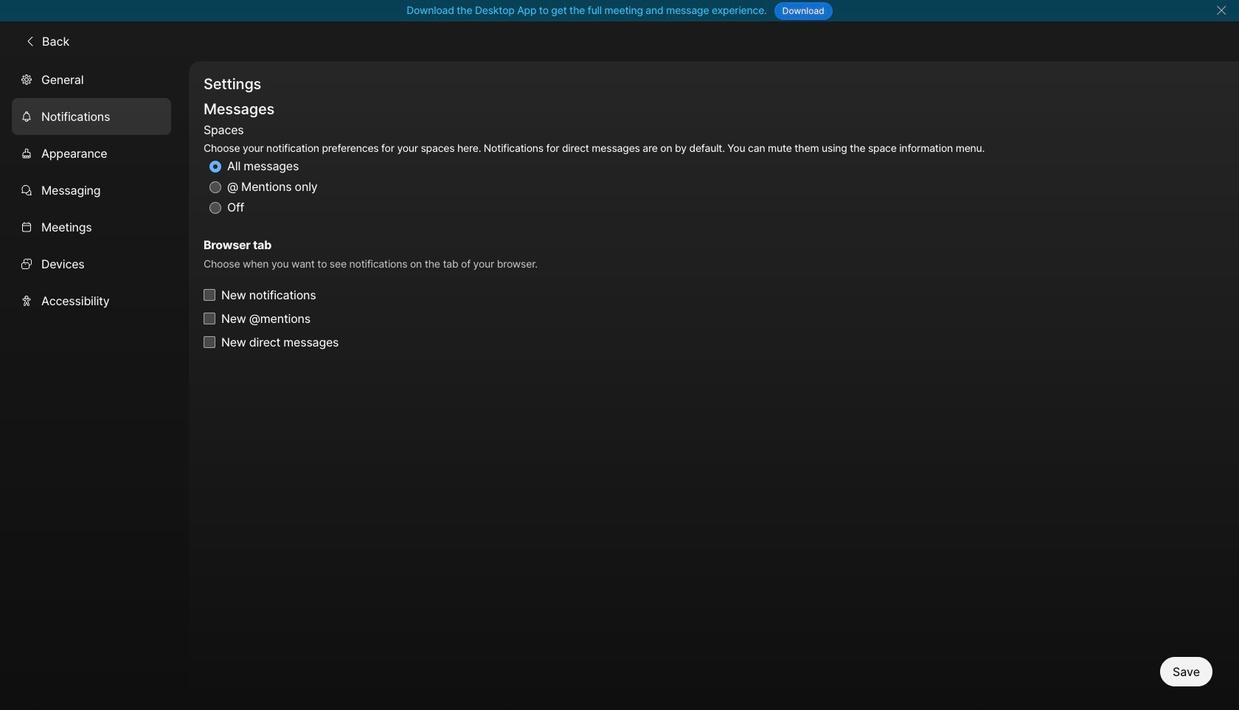 Task type: locate. For each thing, give the bounding box(es) containing it.
accessibility tab
[[12, 282, 171, 319]]

meetings tab
[[12, 209, 171, 245]]

appearance tab
[[12, 135, 171, 172]]

@ Mentions only radio
[[210, 182, 221, 193]]

notifications tab
[[12, 98, 171, 135]]

All messages radio
[[210, 161, 221, 173]]

option group
[[204, 120, 985, 218]]



Task type: vqa. For each thing, say whether or not it's contained in the screenshot.
bottom list item
no



Task type: describe. For each thing, give the bounding box(es) containing it.
messaging tab
[[12, 172, 171, 209]]

Off radio
[[210, 202, 221, 214]]

general tab
[[12, 61, 171, 98]]

cancel_16 image
[[1216, 4, 1228, 16]]

devices tab
[[12, 245, 171, 282]]

settings navigation
[[0, 61, 189, 710]]



